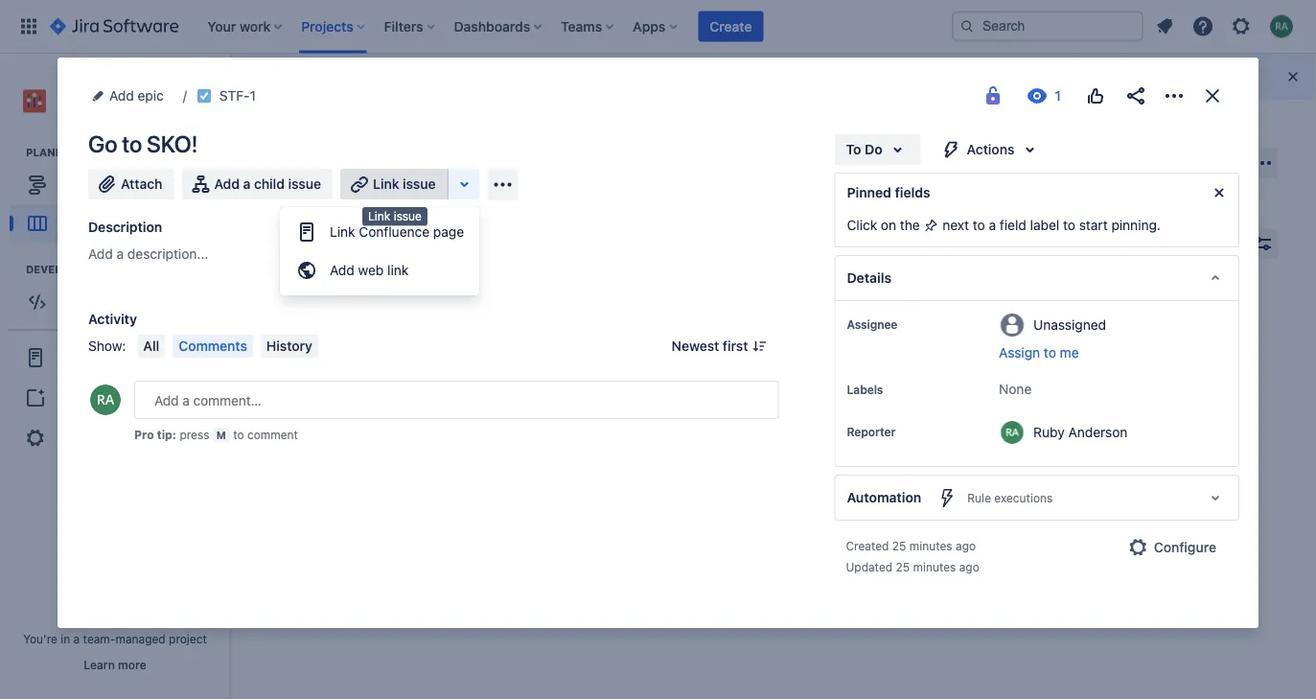 Task type: locate. For each thing, give the bounding box(es) containing it.
pinned fields
[[847, 185, 931, 200]]

1 horizontal spatial stf-
[[849, 395, 876, 408]]

issue inside link issue tooltip
[[394, 210, 422, 223]]

do up pinned
[[865, 141, 883, 157]]

newest first image
[[752, 339, 768, 354]]

group
[[280, 207, 480, 295], [8, 329, 223, 465]]

sko! inside dialog
[[147, 130, 198, 157]]

do inside dropdown button
[[865, 141, 883, 157]]

do for to do element
[[302, 309, 319, 323]]

timeline link
[[10, 166, 221, 204]]

0 vertical spatial project
[[59, 350, 102, 366]]

link issue tooltip
[[363, 207, 428, 226]]

25 right updated
[[896, 560, 910, 574]]

a down description
[[117, 246, 124, 262]]

1 vertical spatial ago
[[960, 560, 980, 574]]

to inside dropdown button
[[846, 141, 862, 157]]

add shortcut button
[[8, 379, 223, 417]]

click
[[847, 217, 878, 233]]

1 vertical spatial go to sko!
[[285, 358, 353, 374]]

0 vertical spatial project
[[109, 104, 147, 118]]

add for add shortcut
[[59, 390, 83, 406]]

learn more button
[[84, 657, 146, 672]]

0 horizontal spatial to do
[[283, 309, 319, 323]]

a left child
[[243, 176, 251, 192]]

add inside add a child issue button
[[214, 176, 240, 192]]

link up link issue tooltip
[[373, 176, 399, 192]]

1 vertical spatial project
[[59, 430, 102, 446]]

link
[[373, 176, 399, 192], [368, 210, 391, 223], [330, 224, 355, 240]]

all button
[[138, 335, 165, 358]]

press
[[180, 428, 209, 441]]

to do inside dropdown button
[[846, 141, 883, 157]]

link up add web link
[[330, 224, 355, 240]]

in right is on the bottom
[[638, 358, 649, 374]]

to do element
[[283, 309, 333, 323]]

0 vertical spatial to
[[846, 141, 862, 157]]

1 vertical spatial group
[[8, 329, 223, 465]]

to up pinned
[[846, 141, 862, 157]]

planning group
[[10, 145, 229, 249]]

25 right created
[[893, 539, 907, 552]]

go to sko! down history button
[[285, 358, 353, 374]]

to do up pinned
[[846, 141, 883, 157]]

0 vertical spatial sko!
[[147, 130, 198, 157]]

updated
[[846, 560, 893, 574]]

add for add epic
[[109, 88, 134, 104]]

go to sko! up the attach
[[88, 130, 198, 157]]

0 of 1 child issues complete image
[[1006, 394, 1021, 409], [1006, 394, 1021, 409]]

1 horizontal spatial sko!
[[322, 358, 353, 374]]

0 horizontal spatial go to sko!
[[88, 130, 198, 157]]

stf- inside go to sko! dialog
[[219, 88, 250, 104]]

progress
[[653, 358, 708, 374]]

1 vertical spatial 25
[[896, 560, 910, 574]]

child
[[254, 176, 285, 192]]

none
[[999, 381, 1032, 397]]

newest
[[672, 338, 720, 354]]

to
[[846, 141, 862, 157], [283, 309, 299, 323]]

project up add shortcut at left
[[59, 350, 102, 366]]

me
[[1060, 345, 1079, 361]]

force
[[130, 84, 166, 100]]

newest first button
[[660, 335, 779, 358]]

1 vertical spatial do
[[302, 309, 319, 323]]

1 project from the top
[[59, 350, 102, 366]]

epic
[[138, 88, 164, 104]]

history
[[267, 338, 313, 354]]

25
[[893, 539, 907, 552], [896, 560, 910, 574]]

0 vertical spatial minutes
[[910, 539, 953, 552]]

create
[[710, 18, 752, 34]]

executions
[[995, 491, 1053, 504]]

project settings link
[[8, 417, 223, 460]]

attach
[[121, 176, 163, 192]]

add inside add shortcut button
[[59, 390, 83, 406]]

group containing link confluence page
[[280, 207, 480, 295]]

1 vertical spatial stf-
[[849, 395, 876, 408]]

0 vertical spatial group
[[280, 207, 480, 295]]

0 horizontal spatial do
[[302, 309, 319, 323]]

popular
[[1019, 69, 1068, 84]]

sko! down to do element
[[322, 358, 353, 374]]

0 vertical spatial stf-
[[219, 88, 250, 104]]

code
[[60, 294, 93, 310]]

issue
[[288, 176, 321, 192], [403, 176, 436, 192], [394, 210, 422, 223]]

next to a field label to start pinning.
[[939, 217, 1161, 233]]

0 horizontal spatial group
[[8, 329, 223, 465]]

link issue up the confluence
[[368, 210, 422, 223]]

click on the
[[847, 217, 924, 233]]

issue up link issue tooltip
[[403, 176, 436, 192]]

0 vertical spatial go
[[88, 130, 117, 157]]

add web link
[[330, 262, 409, 278]]

1 vertical spatial in
[[61, 632, 70, 645]]

0 horizontal spatial go
[[88, 130, 117, 157]]

1 vertical spatial go
[[285, 358, 303, 374]]

0 vertical spatial link
[[373, 176, 399, 192]]

1 horizontal spatial do
[[865, 141, 883, 157]]

automations menu button icon image
[[1179, 151, 1202, 174]]

1 horizontal spatial in
[[638, 358, 649, 374]]

to up history in the left of the page
[[283, 309, 299, 323]]

project pages
[[59, 350, 144, 366]]

group
[[954, 237, 992, 249]]

0 horizontal spatial sko!
[[147, 130, 198, 157]]

0 horizontal spatial project
[[109, 104, 147, 118]]

learn
[[84, 658, 115, 671]]

import image
[[1108, 232, 1131, 255]]

go down history button
[[285, 358, 303, 374]]

project down add shortcut at left
[[59, 430, 102, 446]]

1 vertical spatial link
[[368, 210, 391, 223]]

create column image
[[1084, 297, 1107, 320]]

add a child issue button
[[182, 169, 333, 199]]

2 project from the top
[[59, 430, 102, 446]]

0 vertical spatial do
[[865, 141, 883, 157]]

start
[[1080, 217, 1108, 233]]

by
[[995, 237, 1009, 249]]

board
[[315, 163, 373, 190]]

link issue inside tooltip
[[368, 210, 422, 223]]

menu bar containing all
[[134, 335, 322, 358]]

1 horizontal spatial to do
[[846, 141, 883, 157]]

jira software image
[[50, 15, 179, 38], [50, 15, 179, 38]]

issue inside add a child issue button
[[288, 176, 321, 192]]

project settings
[[59, 430, 156, 446]]

activity
[[88, 311, 137, 327]]

0 horizontal spatial to
[[283, 309, 299, 323]]

add people image
[[443, 232, 466, 255]]

project for project pages
[[59, 350, 102, 366]]

in right you're
[[61, 632, 70, 645]]

do
[[865, 141, 883, 157], [302, 309, 319, 323]]

project pages link
[[8, 337, 223, 379]]

0 vertical spatial ago
[[956, 539, 976, 552]]

first
[[723, 338, 749, 354]]

to up group by
[[973, 217, 986, 233]]

stf-
[[219, 88, 250, 104], [849, 395, 876, 408]]

0 horizontal spatial stf-
[[219, 88, 250, 104]]

page
[[433, 224, 464, 240]]

comments
[[179, 338, 247, 354]]

1 vertical spatial to
[[283, 309, 299, 323]]

0 vertical spatial link issue
[[373, 176, 436, 192]]

issue right child
[[288, 176, 321, 192]]

to do up history in the left of the page
[[283, 309, 319, 323]]

1 vertical spatial project
[[169, 632, 207, 645]]

1 horizontal spatial project
[[169, 632, 207, 645]]

go
[[88, 130, 117, 157], [285, 358, 303, 374]]

anderson
[[1069, 424, 1128, 440]]

stf- left copy link to issue icon on the left top
[[219, 88, 250, 104]]

label
[[1031, 217, 1060, 233]]

actions
[[967, 141, 1015, 157]]

details
[[847, 270, 892, 286]]

add app image
[[492, 173, 515, 196]]

1 vertical spatial to do
[[283, 309, 319, 323]]

vote options: no one has voted for this issue yet. image
[[1085, 84, 1108, 107]]

setups
[[1121, 69, 1164, 84]]

add epic button
[[88, 84, 170, 107]]

close image
[[1202, 84, 1225, 107]]

menu bar
[[134, 335, 322, 358]]

more
[[118, 658, 146, 671]]

do up history in the left of the page
[[302, 309, 319, 323]]

automation element
[[835, 475, 1240, 521]]

project
[[109, 104, 147, 118], [169, 632, 207, 645]]

minutes right updated
[[914, 560, 957, 574]]

0 vertical spatial in
[[638, 358, 649, 374]]

sko! up the attach
[[147, 130, 198, 157]]

to left me
[[1044, 345, 1057, 361]]

hide message image
[[1208, 181, 1231, 204]]

1 horizontal spatial go
[[285, 358, 303, 374]]

ruby
[[1034, 424, 1065, 440]]

created 25 minutes ago updated 25 minutes ago
[[846, 539, 980, 574]]

link inside go to sko! dialog
[[373, 176, 399, 192]]

add shortcut
[[59, 390, 139, 406]]

link up the confluence
[[368, 210, 391, 223]]

issue up "link confluence page"
[[394, 210, 422, 223]]

project right managed
[[169, 632, 207, 645]]

comments button
[[173, 335, 253, 358]]

go to sko! inside dialog
[[88, 130, 198, 157]]

project
[[59, 350, 102, 366], [59, 430, 102, 446]]

1 horizontal spatial to
[[846, 141, 862, 157]]

a
[[243, 176, 251, 192], [989, 217, 997, 233], [117, 246, 124, 262], [73, 632, 80, 645]]

0 vertical spatial go to sko!
[[88, 130, 198, 157]]

1 horizontal spatial go to sko!
[[285, 358, 353, 374]]

project down add epic
[[109, 104, 147, 118]]

cleaning
[[826, 358, 880, 374]]

the
[[900, 217, 920, 233]]

a left team-
[[73, 632, 80, 645]]

sko!
[[147, 130, 198, 157], [322, 358, 353, 374]]

link confluence page
[[330, 224, 464, 240]]

add inside add epic "popup button"
[[109, 88, 134, 104]]

0 vertical spatial to do
[[846, 141, 883, 157]]

link issue up link issue tooltip
[[373, 176, 436, 192]]

to right m
[[233, 428, 244, 441]]

stf- right task icon
[[849, 395, 876, 408]]

search image
[[960, 19, 975, 34]]

1 horizontal spatial group
[[280, 207, 480, 295]]

1 vertical spatial link issue
[[368, 210, 422, 223]]

minutes right created
[[910, 539, 953, 552]]

1 vertical spatial sko!
[[322, 358, 353, 374]]

add
[[109, 88, 134, 104], [214, 176, 240, 192], [88, 246, 113, 262], [330, 262, 355, 278], [59, 390, 83, 406]]

add inside 'add web link' button
[[330, 262, 355, 278]]

insights
[[1178, 235, 1229, 251]]

go down "software"
[[88, 130, 117, 157]]

stf- for 3
[[849, 395, 876, 408]]

software
[[58, 104, 106, 118]]

Search this board text field
[[270, 226, 359, 261]]

team-
[[83, 632, 116, 645]]



Task type: vqa. For each thing, say whether or not it's contained in the screenshot.
Appswitcher Icon
no



Task type: describe. For each thing, give the bounding box(es) containing it.
to for to do element
[[283, 309, 299, 323]]

assign
[[999, 345, 1041, 361]]

unassigned image
[[757, 390, 780, 413]]

copy link to issue image
[[252, 87, 268, 103]]

create banner
[[0, 0, 1317, 54]]

done element
[[824, 309, 870, 323]]

configure link
[[1116, 532, 1229, 563]]

actions image
[[1163, 84, 1186, 107]]

rule executions
[[968, 491, 1053, 504]]

star stf board image
[[1211, 152, 1234, 175]]

0 vertical spatial 25
[[893, 539, 907, 552]]

stf-3
[[849, 395, 884, 408]]

to do for "to do" dropdown button
[[846, 141, 883, 157]]

stf-1 link
[[219, 84, 256, 107]]

stf
[[270, 163, 310, 190]]

to left start
[[1064, 217, 1076, 233]]

dismiss image
[[1286, 69, 1301, 84]]

a inside button
[[243, 176, 251, 192]]

tip:
[[157, 428, 176, 441]]

ruby anderson image
[[399, 228, 430, 259]]

0 horizontal spatial in
[[61, 632, 70, 645]]

to do for to do element
[[283, 309, 319, 323]]

to inside button
[[1044, 345, 1057, 361]]

pro tip: press m to comment
[[134, 428, 298, 441]]

reporter
[[847, 425, 896, 438]]

stf-1
[[219, 88, 256, 104]]

group by
[[954, 237, 1009, 249]]

view
[[985, 69, 1016, 84]]

go to sko! dialog
[[58, 58, 1259, 628]]

create button
[[699, 11, 764, 42]]

link web pages and more image
[[453, 173, 476, 196]]

link inside tooltip
[[368, 210, 391, 223]]

development
[[26, 263, 108, 276]]

you're in a team-managed project
[[23, 632, 207, 645]]

settings
[[106, 430, 156, 446]]

comment
[[247, 428, 298, 441]]

profile image of ruby anderson image
[[90, 385, 121, 415]]

pro
[[134, 428, 154, 441]]

development group
[[10, 262, 229, 327]]

description
[[88, 219, 162, 235]]

web
[[358, 262, 384, 278]]

stf- for 1
[[219, 88, 250, 104]]

you're
[[23, 632, 57, 645]]

to up attach button at the left of page
[[122, 130, 142, 157]]

group containing project pages
[[8, 329, 223, 465]]

a up by
[[989, 217, 997, 233]]

insights button
[[1140, 228, 1240, 259]]

pinned
[[847, 185, 892, 200]]

project inside shiba task force software project
[[109, 104, 147, 118]]

3
[[876, 395, 884, 408]]

done
[[824, 309, 857, 323]]

issue inside link issue button
[[403, 176, 436, 192]]

fields
[[895, 185, 931, 200]]

timeline
[[60, 177, 113, 193]]

planning
[[26, 146, 83, 159]]

add a description...
[[88, 246, 208, 262]]

learn more
[[84, 658, 146, 671]]

configure
[[1154, 539, 1217, 555]]

link issue button
[[340, 169, 449, 199]]

primary element
[[12, 0, 952, 53]]

shortcut
[[87, 390, 139, 406]]

m
[[217, 429, 226, 441]]

to for "to do" dropdown button
[[846, 141, 862, 157]]

task image
[[196, 88, 212, 104]]

task image
[[826, 394, 841, 409]]

column
[[1071, 69, 1118, 84]]

description...
[[127, 246, 208, 262]]

stf-3 link
[[849, 393, 884, 410]]

insights image
[[1151, 232, 1175, 255]]

Add a comment… field
[[134, 381, 779, 419]]

unassigned image
[[1027, 390, 1050, 413]]

attach button
[[88, 169, 174, 199]]

unassigned
[[1034, 316, 1107, 332]]

history button
[[261, 335, 318, 358]]

project for project settings
[[59, 430, 102, 446]]

view popular column setups
[[985, 69, 1164, 84]]

confluence
[[359, 224, 430, 240]]

task
[[97, 84, 127, 100]]

1
[[250, 88, 256, 104]]

add web link button
[[280, 251, 480, 290]]

details element
[[835, 255, 1240, 301]]

shiba
[[58, 84, 94, 100]]

created
[[846, 539, 889, 552]]

assign to me
[[999, 345, 1079, 361]]

field
[[1000, 217, 1027, 233]]

link issue inside button
[[373, 176, 436, 192]]

1 vertical spatial minutes
[[914, 560, 957, 574]]

add for add web link
[[330, 262, 355, 278]]

link
[[388, 262, 409, 278]]

add for add a child issue
[[214, 176, 240, 192]]

to do button
[[835, 134, 921, 165]]

all
[[143, 338, 159, 354]]

stf board
[[270, 163, 373, 190]]

on
[[881, 217, 897, 233]]

2 vertical spatial link
[[330, 224, 355, 240]]

add a child issue
[[214, 176, 321, 192]]

board link
[[10, 204, 221, 243]]

share image
[[1125, 84, 1148, 107]]

show:
[[88, 338, 126, 354]]

assignee
[[847, 317, 898, 331]]

actions button
[[929, 134, 1053, 165]]

do for "to do" dropdown button
[[865, 141, 883, 157]]

go inside go to sko! dialog
[[88, 130, 117, 157]]

pinning.
[[1112, 217, 1161, 233]]

Search field
[[952, 11, 1144, 42]]

ruby anderson
[[1034, 424, 1128, 440]]

add for add a description...
[[88, 246, 113, 262]]

managed
[[116, 632, 166, 645]]

menu bar inside go to sko! dialog
[[134, 335, 322, 358]]

to down history button
[[306, 358, 319, 374]]



